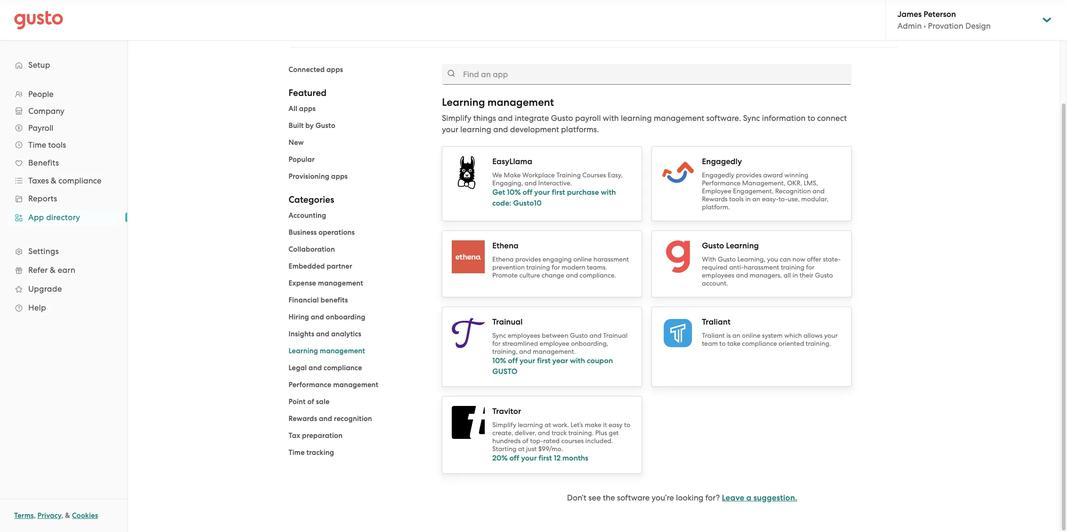 Task type: describe. For each thing, give the bounding box(es) containing it.
& for earn
[[50, 266, 56, 275]]

tax preparation link
[[289, 432, 343, 441]]

training. for traliant
[[806, 340, 831, 348]]

it
[[603, 422, 607, 429]]

2 engagedly from the top
[[702, 171, 734, 179]]

lms,
[[804, 180, 818, 187]]

built
[[289, 122, 304, 130]]

gusto learning with gusto learning, you can now offer state- required anti-harassment training for employees and managers, all in their gusto account.
[[702, 241, 841, 287]]

legal and compliance link
[[289, 364, 362, 373]]

top-
[[530, 438, 543, 445]]

to-
[[779, 196, 788, 203]]

all
[[289, 105, 297, 113]]

people button
[[9, 86, 118, 103]]

and up learning management link
[[316, 330, 329, 339]]

analytics
[[331, 330, 361, 339]]

software
[[617, 494, 650, 503]]

modular,
[[801, 196, 828, 203]]

rated
[[543, 438, 560, 445]]

new
[[289, 139, 304, 147]]

don't
[[567, 494, 586, 503]]

partner
[[327, 262, 352, 271]]

your inside travitor simplify learning at work. let's make it easy to create, deliver, and track training. plus get hundreds of top-rated courses included. starting at just $99/mo. 20% off your first 12 months
[[521, 454, 537, 463]]

simplify inside learning management simplify things and integrate gusto payroll with learning management software. sync information to connect your learning and development platforms.
[[442, 114, 471, 123]]

expense management link
[[289, 279, 363, 288]]

suggestion.
[[754, 494, 797, 503]]

online for traliant
[[742, 332, 761, 340]]

gusto inside learning management simplify things and integrate gusto payroll with learning management software. sync information to connect your learning and development platforms.
[[551, 114, 573, 123]]

training inside gusto learning with gusto learning, you can now offer state- required anti-harassment training for employees and managers, all in their gusto account.
[[781, 264, 804, 271]]

track
[[552, 430, 567, 437]]

starting
[[492, 446, 517, 453]]

company
[[28, 106, 64, 116]]

year
[[552, 357, 568, 366]]

app directory link
[[9, 209, 118, 226]]

you
[[767, 256, 778, 263]]

embedded partner link
[[289, 262, 352, 271]]

ethena logo image
[[452, 241, 485, 274]]

with inside learning management simplify things and integrate gusto payroll with learning management software. sync information to connect your learning and development platforms.
[[603, 114, 619, 123]]

operations
[[319, 228, 355, 237]]

first inside easyllama we make workplace training courses easy, engaging, and interactive. get 10% off your first purchase with code: gusto10
[[552, 188, 565, 197]]

travitor
[[492, 407, 521, 417]]

directory
[[46, 213, 80, 222]]

and down 'streamlined'
[[519, 348, 531, 356]]

upgrade link
[[9, 281, 118, 298]]

to inside learning management simplify things and integrate gusto payroll with learning management software. sync information to connect your learning and development platforms.
[[808, 114, 815, 123]]

learning management simplify things and integrate gusto payroll with learning management software. sync information to connect your learning and development platforms.
[[442, 96, 847, 134]]

time tools
[[28, 140, 66, 150]]

and down sale
[[319, 415, 332, 424]]

easyllama
[[492, 157, 532, 167]]

preparation
[[302, 432, 343, 441]]

trainual sync employees between gusto and trainual for streamlined employee onboarding, training, and management. 10% off your first year with coupon gusto
[[492, 318, 628, 376]]

new link
[[289, 139, 304, 147]]

first inside trainual sync employees between gusto and trainual for streamlined employee onboarding, training, and management. 10% off your first year with coupon gusto
[[537, 357, 551, 366]]

0 vertical spatial trainual
[[492, 318, 523, 327]]

courses
[[561, 438, 584, 445]]

help link
[[9, 300, 118, 317]]

built by gusto link
[[289, 122, 335, 130]]

modern
[[562, 264, 585, 271]]

a
[[746, 494, 752, 503]]

to inside traliant traliant is an online system which allows your team to take compliance oriented training.
[[719, 340, 726, 348]]

for inside gusto learning with gusto learning, you can now offer state- required anti-harassment training for employees and managers, all in their gusto account.
[[806, 264, 814, 271]]

compliance.
[[580, 272, 616, 279]]

award
[[763, 171, 783, 179]]

gusto learning logo image
[[661, 241, 694, 274]]

app
[[28, 213, 44, 222]]

with inside easyllama we make workplace training courses easy, engaging, and interactive. get 10% off your first purchase with code: gusto10
[[601, 188, 616, 197]]

point of sale
[[289, 398, 330, 407]]

and inside ethena ethena provides engaging online harassment prevention training for modern teams. promote culture change and compliance.
[[566, 272, 578, 279]]

1 traliant from the top
[[702, 318, 731, 327]]

terms link
[[14, 512, 34, 521]]

platforms.
[[561, 125, 599, 134]]

and inside gusto learning with gusto learning, you can now offer state- required anti-harassment training for employees and managers, all in their gusto account.
[[736, 272, 748, 279]]

all
[[784, 272, 791, 279]]

sync inside trainual sync employees between gusto and trainual for streamlined employee onboarding, training, and management. 10% off your first year with coupon gusto
[[492, 332, 506, 340]]

months
[[562, 454, 588, 463]]

gusto right their
[[815, 272, 833, 279]]

don't see the software you're looking for? leave a suggestion.
[[567, 494, 797, 503]]

people
[[28, 90, 54, 99]]

in inside gusto learning with gusto learning, you can now offer state- required anti-harassment training for employees and managers, all in their gusto account.
[[793, 272, 798, 279]]

time tracking link
[[289, 449, 334, 457]]

management for expense management
[[318, 279, 363, 288]]

setup link
[[9, 57, 118, 73]]

apps for provisioning apps
[[331, 172, 348, 181]]

privacy
[[37, 512, 61, 521]]

employees inside gusto learning with gusto learning, you can now offer state- required anti-harassment training for employees and managers, all in their gusto account.
[[702, 272, 734, 279]]

company button
[[9, 103, 118, 120]]

winning
[[784, 171, 809, 179]]

use,
[[788, 196, 800, 203]]

1 engagedly from the top
[[702, 157, 742, 167]]

and down financial benefits link
[[311, 313, 324, 322]]

james peterson admin • provation design
[[898, 9, 991, 31]]

hiring
[[289, 313, 309, 322]]

management for learning management
[[320, 347, 365, 356]]

provides for engagedly
[[736, 171, 762, 179]]

now
[[792, 256, 805, 263]]

managers,
[[750, 272, 782, 279]]

between
[[542, 332, 568, 340]]

10% inside trainual sync employees between gusto and trainual for streamlined employee onboarding, training, and management. 10% off your first year with coupon gusto
[[492, 357, 506, 366]]

gusto inside list
[[316, 122, 335, 130]]

allows
[[804, 332, 823, 340]]

1 ethena from the top
[[492, 241, 519, 251]]

performance management
[[289, 381, 378, 390]]

information
[[762, 114, 806, 123]]

setup
[[28, 60, 50, 70]]

your inside trainual sync employees between gusto and trainual for streamlined employee onboarding, training, and management. 10% off your first year with coupon gusto
[[520, 357, 535, 366]]

see
[[588, 494, 601, 503]]

business operations link
[[289, 228, 355, 237]]

rewards inside engagedly engagedly provides award winning performance management, okr, lms, employee engagement, recognition and rewards tools in an easy-to-use, modular, platform.
[[702, 196, 728, 203]]

off inside easyllama we make workplace training courses easy, engaging, and interactive. get 10% off your first purchase with code: gusto10
[[523, 188, 533, 197]]

and inside engagedly engagedly provides award winning performance management, okr, lms, employee engagement, recognition and rewards tools in an easy-to-use, modular, platform.
[[813, 188, 825, 195]]

management for performance management
[[333, 381, 378, 390]]

2 , from the left
[[61, 512, 63, 521]]

0 vertical spatial learning
[[621, 114, 652, 123]]

earn
[[58, 266, 75, 275]]

terms , privacy , & cookies
[[14, 512, 98, 521]]

and right legal on the left of the page
[[309, 364, 322, 373]]

learning inside gusto learning with gusto learning, you can now offer state- required anti-harassment training for employees and managers, all in their gusto account.
[[726, 241, 759, 251]]

gusto up anti-
[[718, 256, 736, 263]]

compliance inside traliant traliant is an online system which allows your team to take compliance oriented training.
[[742, 340, 777, 348]]

get
[[492, 188, 505, 197]]

time tools button
[[9, 137, 118, 154]]

tracking
[[306, 449, 334, 457]]

sync inside learning management simplify things and integrate gusto payroll with learning management software. sync information to connect your learning and development platforms.
[[743, 114, 760, 123]]

provisioning apps link
[[289, 172, 348, 181]]

taxes & compliance
[[28, 176, 101, 186]]

provation
[[928, 21, 964, 31]]

insights and analytics link
[[289, 330, 361, 339]]

gusto navigation element
[[0, 41, 127, 333]]

performance inside engagedly engagedly provides award winning performance management, okr, lms, employee engagement, recognition and rewards tools in an easy-to-use, modular, platform.
[[702, 180, 741, 187]]

2 traliant from the top
[[702, 332, 725, 340]]

gusto10
[[513, 199, 542, 208]]

easyllama we make workplace training courses easy, engaging, and interactive. get 10% off your first purchase with code: gusto10
[[492, 157, 623, 208]]

for inside ethena ethena provides engaging online harassment prevention training for modern teams. promote culture change and compliance.
[[552, 264, 560, 271]]

training inside ethena ethena provides engaging online harassment prevention training for modern teams. promote culture change and compliance.
[[526, 264, 550, 271]]

admin
[[898, 21, 922, 31]]

an inside engagedly engagedly provides award winning performance management, okr, lms, employee engagement, recognition and rewards tools in an easy-to-use, modular, platform.
[[752, 196, 760, 203]]

connected
[[289, 65, 325, 74]]

gusto up with
[[702, 241, 724, 251]]

$99/mo.
[[538, 446, 563, 453]]

2 ethena from the top
[[492, 256, 514, 263]]



Task type: locate. For each thing, give the bounding box(es) containing it.
1 horizontal spatial ,
[[61, 512, 63, 521]]

0 horizontal spatial for
[[492, 340, 501, 348]]

1 vertical spatial employees
[[508, 332, 540, 340]]

can
[[780, 256, 791, 263]]

1 vertical spatial of
[[522, 438, 528, 445]]

to right easy
[[624, 422, 630, 429]]

1 vertical spatial tools
[[729, 196, 744, 203]]

off
[[523, 188, 533, 197], [508, 357, 518, 366], [509, 454, 519, 463]]

the
[[603, 494, 615, 503]]

of inside travitor simplify learning at work. let's make it easy to create, deliver, and track training. plus get hundreds of top-rated courses included. starting at just $99/mo. 20% off your first 12 months
[[522, 438, 528, 445]]

compliance down system
[[742, 340, 777, 348]]

categories
[[289, 195, 334, 205]]

1 horizontal spatial sync
[[743, 114, 760, 123]]

0 vertical spatial rewards
[[702, 196, 728, 203]]

provisioning apps
[[289, 172, 348, 181]]

0 horizontal spatial time
[[28, 140, 46, 150]]

settings link
[[9, 243, 118, 260]]

0 vertical spatial first
[[552, 188, 565, 197]]

0 vertical spatial provides
[[736, 171, 762, 179]]

rewards and recognition link
[[289, 415, 372, 424]]

and up onboarding,
[[590, 332, 602, 340]]

& left earn
[[50, 266, 56, 275]]

0 vertical spatial sync
[[743, 114, 760, 123]]

, left privacy link
[[34, 512, 36, 521]]

0 horizontal spatial an
[[732, 332, 740, 340]]

time down payroll
[[28, 140, 46, 150]]

learning inside list
[[289, 347, 318, 356]]

in inside engagedly engagedly provides award winning performance management, okr, lms, employee engagement, recognition and rewards tools in an easy-to-use, modular, platform.
[[745, 196, 751, 203]]

hiring and onboarding
[[289, 313, 365, 322]]

sync right software.
[[743, 114, 760, 123]]

and down modern
[[566, 272, 578, 279]]

your inside learning management simplify things and integrate gusto payroll with learning management software. sync information to connect your learning and development platforms.
[[442, 125, 458, 134]]

training. inside traliant traliant is an online system which allows your team to take compliance oriented training.
[[806, 340, 831, 348]]

0 vertical spatial in
[[745, 196, 751, 203]]

expense
[[289, 279, 316, 288]]

traliant
[[702, 318, 731, 327], [702, 332, 725, 340]]

0 vertical spatial compliance
[[58, 176, 101, 186]]

0 horizontal spatial online
[[573, 256, 592, 263]]

an
[[752, 196, 760, 203], [732, 332, 740, 340]]

trainual logo image
[[452, 319, 485, 349]]

courses
[[582, 171, 606, 179]]

1 vertical spatial &
[[50, 266, 56, 275]]

off inside travitor simplify learning at work. let's make it easy to create, deliver, and track training. plus get hundreds of top-rated courses included. starting at just $99/mo. 20% off your first 12 months
[[509, 454, 519, 463]]

management down partner
[[318, 279, 363, 288]]

and right things
[[498, 114, 513, 123]]

gusto up platforms.
[[551, 114, 573, 123]]

reports
[[28, 194, 57, 204]]

2 horizontal spatial learning
[[621, 114, 652, 123]]

gusto inside trainual sync employees between gusto and trainual for streamlined employee onboarding, training, and management. 10% off your first year with coupon gusto
[[570, 332, 588, 340]]

benefits
[[321, 296, 348, 305]]

for
[[552, 264, 560, 271], [806, 264, 814, 271], [492, 340, 501, 348]]

1 training from the left
[[526, 264, 550, 271]]

learning inside learning management simplify things and integrate gusto payroll with learning management software. sync information to connect your learning and development platforms.
[[442, 96, 485, 109]]

learning down things
[[460, 125, 491, 134]]

0 horizontal spatial learning
[[460, 125, 491, 134]]

learning management
[[289, 347, 365, 356]]

training. inside travitor simplify learning at work. let's make it easy to create, deliver, and track training. plus get hundreds of top-rated courses included. starting at just $99/mo. 20% off your first 12 months
[[568, 430, 594, 437]]

harassment up managers,
[[744, 264, 779, 271]]

training up all
[[781, 264, 804, 271]]

easyllama logo image
[[452, 156, 485, 189]]

1 vertical spatial rewards
[[289, 415, 317, 424]]

0 vertical spatial time
[[28, 140, 46, 150]]

off inside trainual sync employees between gusto and trainual for streamlined employee onboarding, training, and management. 10% off your first year with coupon gusto
[[508, 357, 518, 366]]

1 horizontal spatial time
[[289, 449, 305, 457]]

training
[[526, 264, 550, 271], [781, 264, 804, 271]]

1 vertical spatial compliance
[[742, 340, 777, 348]]

simplify inside travitor simplify learning at work. let's make it easy to create, deliver, and track training. plus get hundreds of top-rated courses included. starting at just $99/mo. 20% off your first 12 months
[[492, 422, 516, 429]]

legal
[[289, 364, 307, 373]]

list containing people
[[0, 86, 127, 318]]

2 vertical spatial off
[[509, 454, 519, 463]]

point
[[289, 398, 306, 407]]

1 horizontal spatial learning
[[442, 96, 485, 109]]

tools down payroll dropdown button
[[48, 140, 66, 150]]

your
[[442, 125, 458, 134], [534, 188, 550, 197], [824, 332, 838, 340], [520, 357, 535, 366], [521, 454, 537, 463]]

1 vertical spatial performance
[[289, 381, 331, 390]]

1 vertical spatial first
[[537, 357, 551, 366]]

by
[[305, 122, 314, 130]]

0 vertical spatial apps
[[327, 65, 343, 74]]

0 vertical spatial off
[[523, 188, 533, 197]]

1 vertical spatial trainual
[[603, 332, 628, 340]]

1 vertical spatial provides
[[515, 256, 541, 263]]

off up gusto10
[[523, 188, 533, 197]]

learning
[[621, 114, 652, 123], [460, 125, 491, 134], [518, 422, 543, 429]]

2 vertical spatial first
[[539, 454, 552, 463]]

employees up 'streamlined'
[[508, 332, 540, 340]]

employees
[[702, 272, 734, 279], [508, 332, 540, 340]]

0 horizontal spatial training
[[526, 264, 550, 271]]

we
[[492, 171, 502, 179]]

rewards up platform.
[[702, 196, 728, 203]]

oriented
[[779, 340, 804, 348]]

taxes & compliance button
[[9, 172, 118, 189]]

App Search field
[[442, 64, 852, 85]]

10% down engaging,
[[507, 188, 521, 197]]

performance inside list
[[289, 381, 331, 390]]

learning up things
[[442, 96, 485, 109]]

1 horizontal spatial to
[[719, 340, 726, 348]]

2 vertical spatial learning
[[289, 347, 318, 356]]

time down tax
[[289, 449, 305, 457]]

1 horizontal spatial for
[[552, 264, 560, 271]]

1 vertical spatial time
[[289, 449, 305, 457]]

online for ethena
[[573, 256, 592, 263]]

popular
[[289, 155, 315, 164]]

cookies button
[[72, 511, 98, 522]]

rewards inside list
[[289, 415, 317, 424]]

an down "engagement,"
[[752, 196, 760, 203]]

0 vertical spatial employees
[[702, 272, 734, 279]]

deliver,
[[515, 430, 536, 437]]

2 horizontal spatial learning
[[726, 241, 759, 251]]

traliant traliant is an online system which allows your team to take compliance oriented training.
[[702, 318, 838, 348]]

to left connect
[[808, 114, 815, 123]]

teams.
[[587, 264, 607, 271]]

learning down app search field
[[621, 114, 652, 123]]

your right allows
[[824, 332, 838, 340]]

your up the easyllama logo
[[442, 125, 458, 134]]

easy,
[[608, 171, 623, 179]]

2 vertical spatial &
[[65, 512, 70, 521]]

list containing all apps
[[289, 103, 428, 182]]

1 vertical spatial training.
[[568, 430, 594, 437]]

1 horizontal spatial 10%
[[507, 188, 521, 197]]

2 vertical spatial apps
[[331, 172, 348, 181]]

0 vertical spatial ethena
[[492, 241, 519, 251]]

development
[[510, 125, 559, 134]]

engagedly engagedly provides award winning performance management, okr, lms, employee engagement, recognition and rewards tools in an easy-to-use, modular, platform.
[[702, 157, 828, 211]]

connect
[[817, 114, 847, 123]]

employees up account.
[[702, 272, 734, 279]]

engagedly logo image
[[661, 156, 694, 189]]

at left 'work.'
[[545, 422, 551, 429]]

apps for connected apps
[[327, 65, 343, 74]]

compliance for legal and compliance
[[324, 364, 362, 373]]

apps right the provisioning
[[331, 172, 348, 181]]

your inside traliant traliant is an online system which allows your team to take compliance oriented training.
[[824, 332, 838, 340]]

apps for all apps
[[299, 105, 316, 113]]

1 vertical spatial at
[[518, 446, 525, 453]]

0 horizontal spatial 10%
[[492, 357, 506, 366]]

0 vertical spatial learning
[[442, 96, 485, 109]]

management up integrate
[[488, 96, 554, 109]]

of down deliver,
[[522, 438, 528, 445]]

0 vertical spatial tools
[[48, 140, 66, 150]]

& inside dropdown button
[[51, 176, 56, 186]]

learning management link
[[289, 347, 365, 356]]

learning up deliver,
[[518, 422, 543, 429]]

2 horizontal spatial compliance
[[742, 340, 777, 348]]

list for categories
[[289, 210, 428, 459]]

, left "cookies" "button"
[[61, 512, 63, 521]]

0 vertical spatial of
[[307, 398, 314, 407]]

and down workplace
[[525, 180, 537, 187]]

10% inside easyllama we make workplace training courses easy, engaging, and interactive. get 10% off your first purchase with code: gusto10
[[507, 188, 521, 197]]

list for featured
[[289, 103, 428, 182]]

0 vertical spatial 10%
[[507, 188, 521, 197]]

gusto up onboarding,
[[570, 332, 588, 340]]

0 vertical spatial engagedly
[[702, 157, 742, 167]]

sale
[[316, 398, 330, 407]]

1 horizontal spatial at
[[545, 422, 551, 429]]

learning down insights
[[289, 347, 318, 356]]

list
[[0, 86, 127, 318], [289, 103, 428, 182], [289, 210, 428, 459]]

an right is
[[732, 332, 740, 340]]

0 vertical spatial traliant
[[702, 318, 731, 327]]

online inside ethena ethena provides engaging online harassment prevention training for modern teams. promote culture change and compliance.
[[573, 256, 592, 263]]

simplify left things
[[442, 114, 471, 123]]

tax preparation
[[289, 432, 343, 441]]

&
[[51, 176, 56, 186], [50, 266, 56, 275], [65, 512, 70, 521]]

0 vertical spatial at
[[545, 422, 551, 429]]

1 vertical spatial off
[[508, 357, 518, 366]]

0 vertical spatial online
[[573, 256, 592, 263]]

& right taxes
[[51, 176, 56, 186]]

first down interactive.
[[552, 188, 565, 197]]

1 horizontal spatial performance
[[702, 180, 741, 187]]

1 vertical spatial in
[[793, 272, 798, 279]]

insights
[[289, 330, 314, 339]]

rewards down point
[[289, 415, 317, 424]]

and up top-
[[538, 430, 550, 437]]

with down easy,
[[601, 188, 616, 197]]

1 horizontal spatial tools
[[729, 196, 744, 203]]

1 horizontal spatial in
[[793, 272, 798, 279]]

first down management.
[[537, 357, 551, 366]]

1 vertical spatial engagedly
[[702, 171, 734, 179]]

2 horizontal spatial to
[[808, 114, 815, 123]]

provides up "engagement,"
[[736, 171, 762, 179]]

compliance for taxes & compliance
[[58, 176, 101, 186]]

provides up culture
[[515, 256, 541, 263]]

& for compliance
[[51, 176, 56, 186]]

payroll button
[[9, 120, 118, 137]]

harassment inside ethena ethena provides engaging online harassment prevention training for modern teams. promote culture change and compliance.
[[594, 256, 629, 263]]

and up 'modular,'
[[813, 188, 825, 195]]

2 training from the left
[[781, 264, 804, 271]]

first inside travitor simplify learning at work. let's make it easy to create, deliver, and track training. plus get hundreds of top-rated courses included. starting at just $99/mo. 20% off your first 12 months
[[539, 454, 552, 463]]

trainual up 'streamlined'
[[492, 318, 523, 327]]

performance up employee
[[702, 180, 741, 187]]

travitor logo image
[[452, 407, 485, 440]]

traliant up is
[[702, 318, 731, 327]]

management left software.
[[654, 114, 704, 123]]

your down 'streamlined'
[[520, 357, 535, 366]]

first down the $99/mo.
[[539, 454, 552, 463]]

0 vertical spatial to
[[808, 114, 815, 123]]

and inside easyllama we make workplace training courses easy, engaging, and interactive. get 10% off your first purchase with code: gusto10
[[525, 180, 537, 187]]

ethena
[[492, 241, 519, 251], [492, 256, 514, 263]]

rewards
[[702, 196, 728, 203], [289, 415, 317, 424]]

engaging,
[[492, 180, 523, 187]]

online left system
[[742, 332, 761, 340]]

training. down allows
[[806, 340, 831, 348]]

management for learning management simplify things and integrate gusto payroll with learning management software. sync information to connect your learning and development platforms.
[[488, 96, 554, 109]]

insights and analytics
[[289, 330, 361, 339]]

in right all
[[793, 272, 798, 279]]

rewards and recognition
[[289, 415, 372, 424]]

performance up point of sale
[[289, 381, 331, 390]]

training. down let's
[[568, 430, 594, 437]]

compliance up performance management in the bottom left of the page
[[324, 364, 362, 373]]

0 horizontal spatial rewards
[[289, 415, 317, 424]]

and down things
[[493, 125, 508, 134]]

performance management link
[[289, 381, 378, 390]]

provides inside ethena ethena provides engaging online harassment prevention training for modern teams. promote culture change and compliance.
[[515, 256, 541, 263]]

provides for ethena
[[515, 256, 541, 263]]

point of sale link
[[289, 398, 330, 407]]

0 horizontal spatial to
[[624, 422, 630, 429]]

0 vertical spatial an
[[752, 196, 760, 203]]

design
[[965, 21, 991, 31]]

1 vertical spatial an
[[732, 332, 740, 340]]

simplify up create,
[[492, 422, 516, 429]]

leave
[[722, 494, 744, 503]]

0 horizontal spatial learning
[[289, 347, 318, 356]]

apps right all
[[299, 105, 316, 113]]

learning inside travitor simplify learning at work. let's make it easy to create, deliver, and track training. plus get hundreds of top-rated courses included. starting at just $99/mo. 20% off your first 12 months
[[518, 422, 543, 429]]

compliance inside dropdown button
[[58, 176, 101, 186]]

gusto right by
[[316, 122, 335, 130]]

trainual up onboarding,
[[603, 332, 628, 340]]

1 horizontal spatial trainual
[[603, 332, 628, 340]]

& left cookies
[[65, 512, 70, 521]]

culture
[[519, 272, 540, 279]]

1 vertical spatial simplify
[[492, 422, 516, 429]]

and down anti-
[[736, 272, 748, 279]]

tools inside engagedly engagedly provides award winning performance management, okr, lms, employee engagement, recognition and rewards tools in an easy-to-use, modular, platform.
[[729, 196, 744, 203]]

promote
[[492, 272, 518, 279]]

1 horizontal spatial harassment
[[744, 264, 779, 271]]

1 horizontal spatial training
[[781, 264, 804, 271]]

home image
[[14, 11, 63, 29]]

0 horizontal spatial training.
[[568, 430, 594, 437]]

None search field
[[442, 64, 852, 85]]

provisioning
[[289, 172, 329, 181]]

their
[[800, 272, 813, 279]]

off down the starting
[[509, 454, 519, 463]]

traliant up team
[[702, 332, 725, 340]]

time for time tracking
[[289, 449, 305, 457]]

your inside easyllama we make workplace training courses easy, engaging, and interactive. get 10% off your first purchase with code: gusto10
[[534, 188, 550, 197]]

2 vertical spatial to
[[624, 422, 630, 429]]

compliance up the reports link
[[58, 176, 101, 186]]

learning for learning management simplify things and integrate gusto payroll with learning management software. sync information to connect your learning and development platforms.
[[442, 96, 485, 109]]

simplify
[[442, 114, 471, 123], [492, 422, 516, 429]]

0 vertical spatial with
[[603, 114, 619, 123]]

embedded partner
[[289, 262, 352, 271]]

employee
[[540, 340, 569, 348]]

off down the training,
[[508, 357, 518, 366]]

business
[[289, 228, 317, 237]]

for inside trainual sync employees between gusto and trainual for streamlined employee onboarding, training, and management. 10% off your first year with coupon gusto
[[492, 340, 501, 348]]

employees inside trainual sync employees between gusto and trainual for streamlined employee onboarding, training, and management. 10% off your first year with coupon gusto
[[508, 332, 540, 340]]

management.
[[533, 348, 576, 356]]

financial benefits link
[[289, 296, 348, 305]]

training,
[[492, 348, 518, 356]]

your down interactive.
[[534, 188, 550, 197]]

1 horizontal spatial provides
[[736, 171, 762, 179]]

1 vertical spatial traliant
[[702, 332, 725, 340]]

harassment inside gusto learning with gusto learning, you can now offer state- required anti-harassment training for employees and managers, all in their gusto account.
[[744, 264, 779, 271]]

refer & earn link
[[9, 262, 118, 279]]

online inside traliant traliant is an online system which allows your team to take compliance oriented training.
[[742, 332, 761, 340]]

2 vertical spatial with
[[570, 357, 585, 366]]

easy
[[609, 422, 623, 429]]

0 horizontal spatial employees
[[508, 332, 540, 340]]

sync up the training,
[[492, 332, 506, 340]]

software.
[[706, 114, 741, 123]]

make
[[585, 422, 601, 429]]

sync
[[743, 114, 760, 123], [492, 332, 506, 340]]

apps right connected
[[327, 65, 343, 74]]

streamlined
[[502, 340, 538, 348]]

1 horizontal spatial training.
[[806, 340, 831, 348]]

popular link
[[289, 155, 315, 164]]

with right payroll
[[603, 114, 619, 123]]

0 horizontal spatial trainual
[[492, 318, 523, 327]]

for up their
[[806, 264, 814, 271]]

for down "engaging" in the right of the page
[[552, 264, 560, 271]]

with inside trainual sync employees between gusto and trainual for streamlined employee onboarding, training, and management. 10% off your first year with coupon gusto
[[570, 357, 585, 366]]

to left take
[[719, 340, 726, 348]]

1 vertical spatial apps
[[299, 105, 316, 113]]

0 horizontal spatial harassment
[[594, 256, 629, 263]]

and inside travitor simplify learning at work. let's make it easy to create, deliver, and track training. plus get hundreds of top-rated courses included. starting at just $99/mo. 20% off your first 12 months
[[538, 430, 550, 437]]

0 horizontal spatial compliance
[[58, 176, 101, 186]]

0 horizontal spatial at
[[518, 446, 525, 453]]

your down just
[[521, 454, 537, 463]]

0 vertical spatial training.
[[806, 340, 831, 348]]

0 horizontal spatial in
[[745, 196, 751, 203]]

management up recognition in the bottom left of the page
[[333, 381, 378, 390]]

for up the training,
[[492, 340, 501, 348]]

training up culture
[[526, 264, 550, 271]]

,
[[34, 512, 36, 521], [61, 512, 63, 521]]

0 horizontal spatial tools
[[48, 140, 66, 150]]

learning up learning,
[[726, 241, 759, 251]]

1 horizontal spatial of
[[522, 438, 528, 445]]

peterson
[[924, 9, 956, 19]]

team
[[702, 340, 718, 348]]

time
[[28, 140, 46, 150], [289, 449, 305, 457]]

time tracking
[[289, 449, 334, 457]]

in down "engagement,"
[[745, 196, 751, 203]]

1 , from the left
[[34, 512, 36, 521]]

10% down the training,
[[492, 357, 506, 366]]

at left just
[[518, 446, 525, 453]]

with right year
[[570, 357, 585, 366]]

online up modern
[[573, 256, 592, 263]]

1 vertical spatial learning
[[726, 241, 759, 251]]

harassment up teams.
[[594, 256, 629, 263]]

to inside travitor simplify learning at work. let's make it easy to create, deliver, and track training. plus get hundreds of top-rated courses included. starting at just $99/mo. 20% off your first 12 months
[[624, 422, 630, 429]]

time inside time tools dropdown button
[[28, 140, 46, 150]]

2 horizontal spatial for
[[806, 264, 814, 271]]

take
[[727, 340, 740, 348]]

tools down "engagement,"
[[729, 196, 744, 203]]

1 vertical spatial to
[[719, 340, 726, 348]]

1 horizontal spatial an
[[752, 196, 760, 203]]

tools inside dropdown button
[[48, 140, 66, 150]]

1 vertical spatial learning
[[460, 125, 491, 134]]

training. for travitor
[[568, 430, 594, 437]]

traliant logo image
[[661, 317, 694, 350]]

provides inside engagedly engagedly provides award winning performance management, okr, lms, employee engagement, recognition and rewards tools in an easy-to-use, modular, platform.
[[736, 171, 762, 179]]

an inside traliant traliant is an online system which allows your team to take compliance oriented training.
[[732, 332, 740, 340]]

0 horizontal spatial of
[[307, 398, 314, 407]]

0 vertical spatial simplify
[[442, 114, 471, 123]]

prevention
[[492, 264, 525, 271]]

time for time tools
[[28, 140, 46, 150]]

0 horizontal spatial sync
[[492, 332, 506, 340]]

list containing accounting
[[289, 210, 428, 459]]

management down analytics
[[320, 347, 365, 356]]

learning for learning management
[[289, 347, 318, 356]]

of left sale
[[307, 398, 314, 407]]

1 vertical spatial sync
[[492, 332, 506, 340]]



Task type: vqa. For each thing, say whether or not it's contained in the screenshot.
$40 Base Fee $6 Per Person
no



